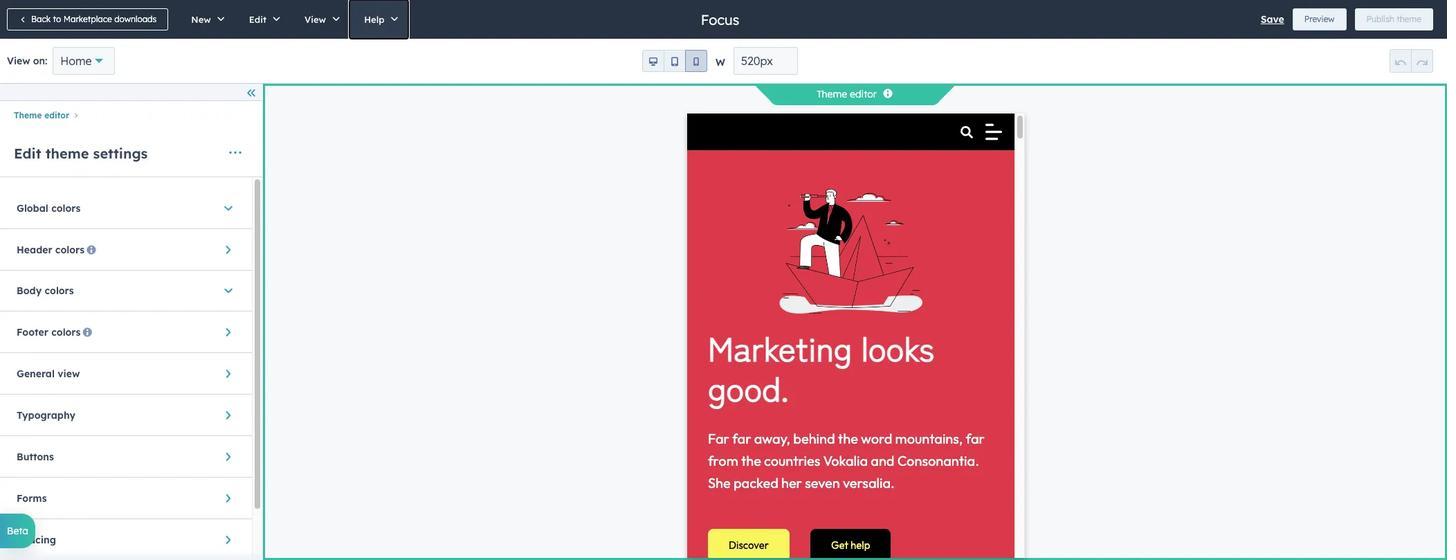 Task type: vqa. For each thing, say whether or not it's contained in the screenshot.
The
no



Task type: locate. For each thing, give the bounding box(es) containing it.
0 vertical spatial view
[[305, 14, 326, 25]]

home
[[60, 54, 92, 68]]

1 horizontal spatial editor
[[850, 88, 877, 100]]

1 horizontal spatial theme editor
[[817, 88, 877, 100]]

0 horizontal spatial edit
[[14, 145, 41, 162]]

body colors button
[[17, 271, 235, 311]]

0 vertical spatial theme editor
[[817, 88, 877, 100]]

settings
[[93, 145, 148, 162]]

theme right publish
[[1397, 14, 1422, 24]]

theme editor inside navigation
[[14, 110, 69, 121]]

typography
[[17, 409, 76, 422]]

1 vertical spatial editor
[[44, 110, 69, 121]]

new
[[191, 14, 211, 25]]

caret image for global colors
[[224, 202, 233, 216]]

caret image
[[222, 246, 235, 254], [224, 284, 233, 298], [222, 370, 235, 378], [222, 412, 235, 420], [222, 453, 235, 461]]

colors right "header"
[[55, 244, 84, 256]]

colors right global
[[51, 202, 81, 215]]

1 horizontal spatial view
[[305, 14, 326, 25]]

general
[[17, 368, 55, 380]]

W text field
[[734, 47, 798, 75]]

1 vertical spatial edit
[[14, 145, 41, 162]]

view for view on:
[[7, 55, 30, 67]]

colors for header colors
[[55, 244, 84, 256]]

caret image for forms
[[222, 495, 235, 503]]

1 vertical spatial theme
[[45, 145, 89, 162]]

new button
[[177, 0, 235, 39]]

0 horizontal spatial theme
[[14, 110, 42, 121]]

theme inside button
[[1397, 14, 1422, 24]]

theme editor
[[817, 88, 877, 100], [14, 110, 69, 121]]

group down publish theme button at the top right of the page
[[1390, 49, 1434, 73]]

beta
[[7, 525, 28, 537]]

0 vertical spatial edit
[[249, 14, 267, 25]]

editor
[[850, 88, 877, 100], [44, 110, 69, 121]]

home button
[[53, 47, 115, 75]]

colors right body
[[45, 285, 74, 297]]

colors inside global colors dropdown button
[[51, 202, 81, 215]]

theme
[[817, 88, 848, 100], [14, 110, 42, 121]]

0 horizontal spatial editor
[[44, 110, 69, 121]]

publish
[[1367, 14, 1395, 24]]

view right edit button
[[305, 14, 326, 25]]

edit for edit
[[249, 14, 267, 25]]

edit inside button
[[249, 14, 267, 25]]

colors inside body colors dropdown button
[[45, 285, 74, 297]]

0 horizontal spatial theme editor
[[14, 110, 69, 121]]

help button
[[350, 0, 408, 39]]

edit
[[249, 14, 267, 25], [14, 145, 41, 162]]

downloads
[[114, 14, 157, 24]]

footer
[[17, 326, 48, 338]]

edit right new button
[[249, 14, 267, 25]]

view left on:
[[7, 55, 30, 67]]

group
[[1390, 49, 1434, 73], [643, 50, 708, 72]]

theme down theme editor button
[[45, 145, 89, 162]]

group left w
[[643, 50, 708, 72]]

body
[[17, 285, 42, 297]]

help
[[364, 14, 385, 25]]

0 vertical spatial theme
[[817, 88, 848, 100]]

caret image for body colors
[[224, 284, 233, 298]]

colors
[[51, 202, 81, 215], [55, 244, 84, 256], [45, 285, 74, 297], [51, 326, 81, 338]]

view
[[305, 14, 326, 25], [7, 55, 30, 67]]

caret image for typography
[[222, 412, 235, 420]]

buttons
[[17, 451, 54, 463]]

caret image inside global colors dropdown button
[[224, 202, 233, 216]]

view inside button
[[305, 14, 326, 25]]

edit down theme editor button
[[14, 145, 41, 162]]

forms
[[17, 492, 47, 505]]

0 horizontal spatial view
[[7, 55, 30, 67]]

preview button
[[1293, 8, 1347, 30]]

caret image inside body colors dropdown button
[[224, 284, 233, 298]]

global
[[17, 202, 48, 215]]

0 horizontal spatial theme
[[45, 145, 89, 162]]

0 vertical spatial theme
[[1397, 14, 1422, 24]]

edit for edit theme settings
[[14, 145, 41, 162]]

theme
[[1397, 14, 1422, 24], [45, 145, 89, 162]]

back
[[31, 14, 51, 24]]

colors right footer
[[51, 326, 81, 338]]

1 horizontal spatial edit
[[249, 14, 267, 25]]

1 vertical spatial theme editor
[[14, 110, 69, 121]]

colors for global colors
[[51, 202, 81, 215]]

edit button
[[235, 0, 290, 39]]

1 horizontal spatial theme
[[1397, 14, 1422, 24]]

spacing
[[17, 534, 56, 546]]

caret image
[[224, 202, 233, 216], [222, 328, 235, 337], [222, 495, 235, 503], [222, 536, 235, 544]]

global colors
[[17, 202, 81, 215]]

1 vertical spatial view
[[7, 55, 30, 67]]

colors for body colors
[[45, 285, 74, 297]]

1 vertical spatial theme
[[14, 110, 42, 121]]



Task type: describe. For each thing, give the bounding box(es) containing it.
save
[[1261, 13, 1285, 26]]

editor inside navigation
[[44, 110, 69, 121]]

1 horizontal spatial theme
[[817, 88, 848, 100]]

theme for publish
[[1397, 14, 1422, 24]]

caret image for buttons
[[222, 453, 235, 461]]

publish theme button
[[1355, 8, 1434, 30]]

0 horizontal spatial group
[[643, 50, 708, 72]]

theme for edit
[[45, 145, 89, 162]]

caret image for spacing
[[222, 536, 235, 544]]

view button
[[290, 0, 350, 39]]

marketplace
[[63, 14, 112, 24]]

beta button
[[0, 514, 35, 548]]

1 horizontal spatial group
[[1390, 49, 1434, 73]]

theme inside navigation
[[14, 110, 42, 121]]

publish theme
[[1367, 14, 1422, 24]]

focus
[[701, 11, 740, 28]]

w
[[716, 56, 726, 69]]

view for view
[[305, 14, 326, 25]]

body colors
[[17, 285, 74, 297]]

back to marketplace downloads
[[31, 14, 157, 24]]

save button
[[1261, 11, 1285, 28]]

theme editor navigation
[[0, 107, 262, 124]]

back to marketplace downloads button
[[7, 8, 168, 30]]

on:
[[33, 55, 47, 67]]

header colors
[[17, 244, 84, 256]]

edit theme settings
[[14, 145, 148, 162]]

header
[[17, 244, 52, 256]]

footer colors
[[17, 326, 81, 338]]

colors for footer colors
[[51, 326, 81, 338]]

caret image for general view
[[222, 370, 235, 378]]

to
[[53, 14, 61, 24]]

0 vertical spatial editor
[[850, 88, 877, 100]]

view on:
[[7, 55, 47, 67]]

preview
[[1305, 14, 1335, 24]]

theme editor button
[[14, 110, 69, 121]]

general view
[[17, 368, 80, 380]]

view
[[58, 368, 80, 380]]

global colors button
[[17, 189, 235, 229]]



